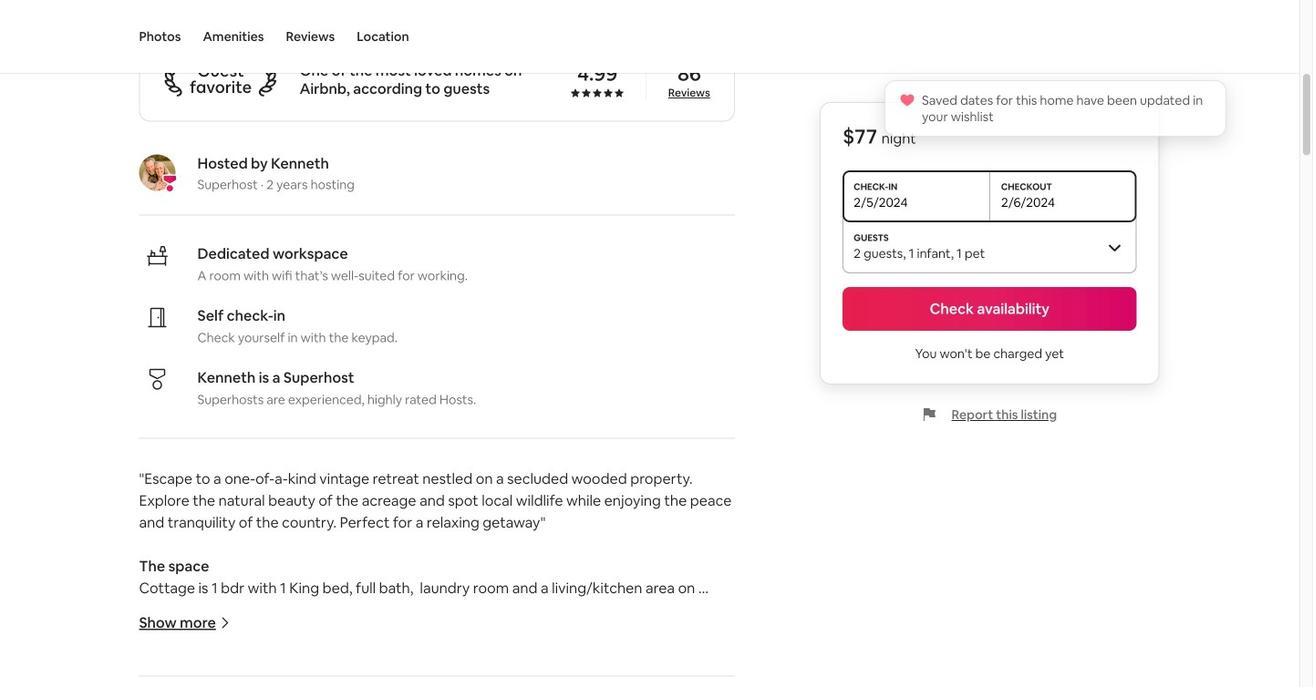 Task type: vqa. For each thing, say whether or not it's contained in the screenshot.
Map
no



Task type: describe. For each thing, give the bounding box(es) containing it.
host profile picture image
[[139, 154, 176, 191]]



Task type: locate. For each thing, give the bounding box(es) containing it.
group
[[884, 80, 1226, 137]]



